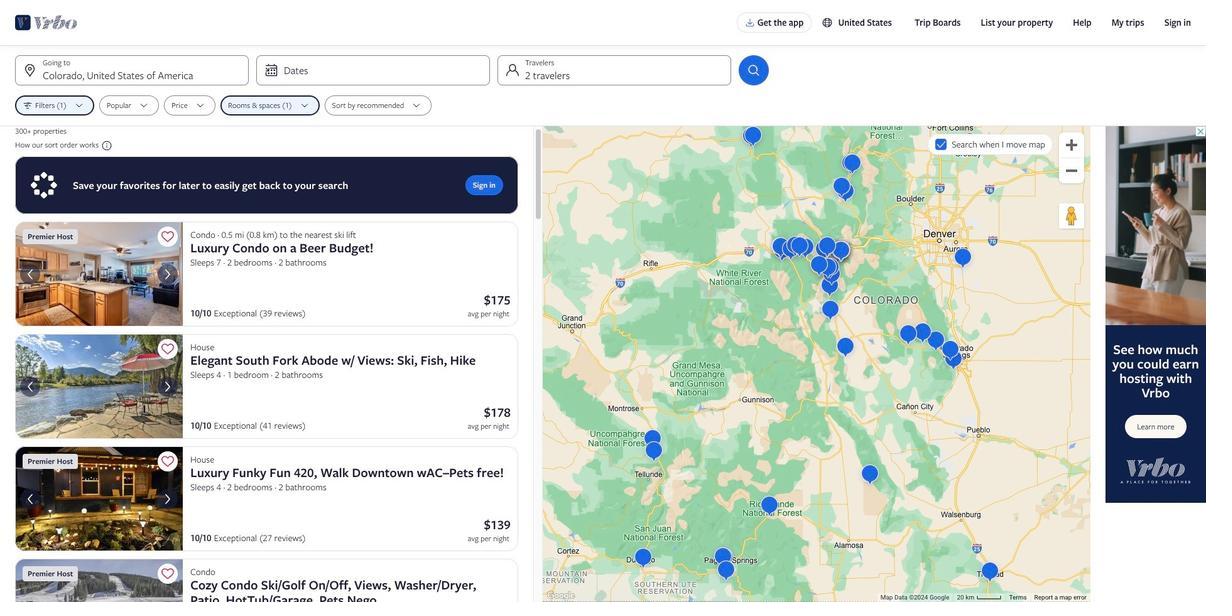 Task type: vqa. For each thing, say whether or not it's contained in the screenshot.
Show previous image for Elegant South Fork Abode w/ Views: Ski, Fish, Hike on the bottom of page
yes



Task type: locate. For each thing, give the bounding box(es) containing it.
show next image for elegant south fork abode w/ views: ski, fish, hike image
[[160, 379, 175, 394]]

hot tub with great slope views, we're ski-on, ski-off! image
[[15, 559, 183, 603]]

luxury kitchen with new appliances and quartzite counters. image
[[15, 222, 183, 327]]

vrbo logo image
[[15, 13, 77, 33]]

show next image for luxury condo on a beer budget! image
[[160, 267, 175, 282]]

show previous image for elegant south fork abode w/ views: ski, fish, hike image
[[23, 379, 38, 394]]

property grounds image
[[15, 447, 183, 552]]

map region
[[543, 126, 1091, 603]]

download the app button image
[[745, 18, 755, 28]]

small image
[[822, 17, 833, 28]]

small image
[[99, 140, 113, 151]]

show previous image for luxury funky fun 420, walk downtown wac–pets free! image
[[23, 492, 38, 507]]



Task type: describe. For each thing, give the bounding box(es) containing it.
south fork vacation rental | 1br | 2ba | 1,400 sq ft | 2 stories image
[[15, 334, 183, 439]]

show previous image for luxury condo on a beer budget! image
[[23, 267, 38, 282]]

search image
[[746, 63, 762, 78]]

show next image for luxury funky fun 420, walk downtown wac–pets free! image
[[160, 492, 175, 507]]

google image
[[546, 590, 576, 603]]



